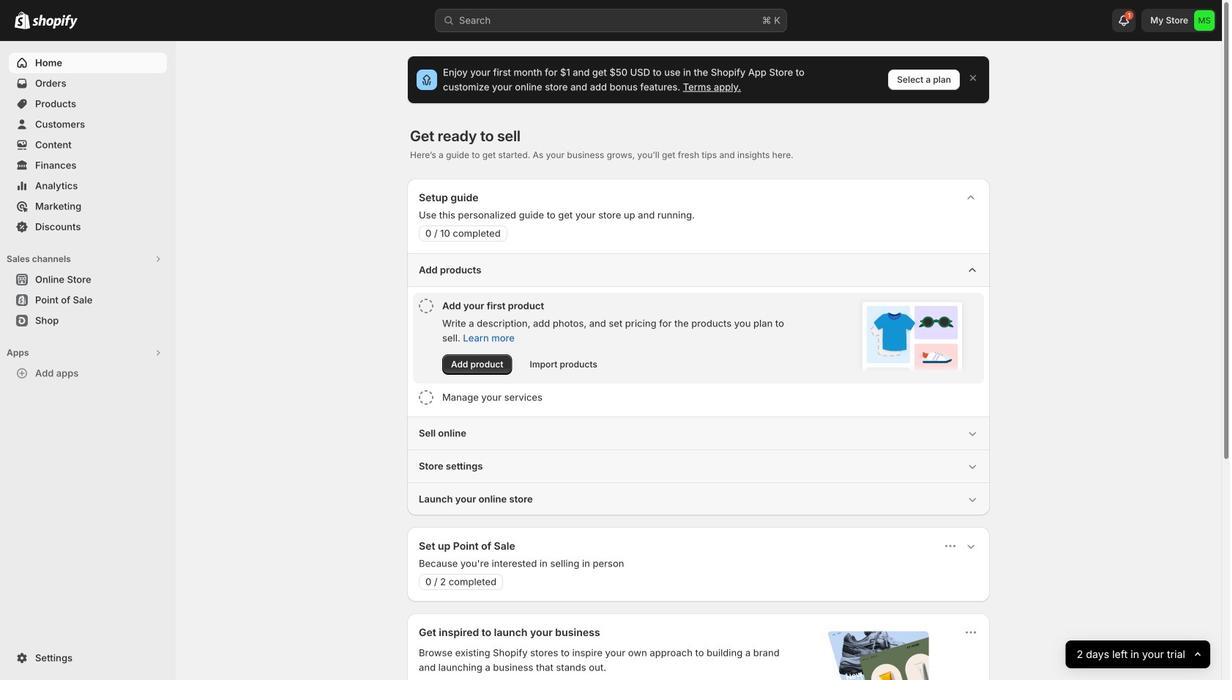 Task type: locate. For each thing, give the bounding box(es) containing it.
my store image
[[1195, 10, 1216, 31]]

shopify image
[[15, 12, 30, 29], [32, 14, 78, 29]]

0 horizontal spatial shopify image
[[15, 12, 30, 29]]

mark manage your services as done image
[[419, 391, 434, 405]]

add your first product group
[[413, 293, 985, 384]]

guide categories group
[[407, 254, 991, 516]]

setup guide region
[[407, 179, 991, 516]]

1 horizontal spatial shopify image
[[32, 14, 78, 29]]

manage your services group
[[413, 385, 985, 411]]

add products group
[[407, 254, 991, 417]]



Task type: vqa. For each thing, say whether or not it's contained in the screenshot.
the Setup guide region
yes



Task type: describe. For each thing, give the bounding box(es) containing it.
mark add your first product as done image
[[419, 299, 434, 314]]



